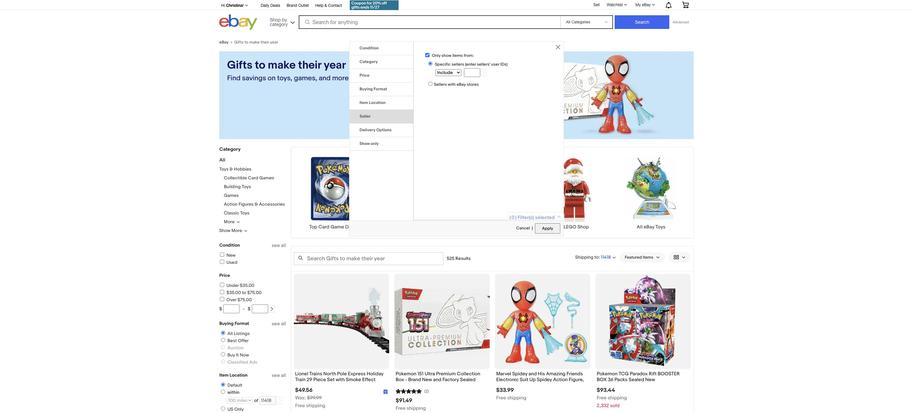 Task type: describe. For each thing, give the bounding box(es) containing it.
3 see all button from the top
[[272, 373, 286, 379]]

ads
[[249, 360, 257, 365]]

pokemon 151 ultra premium collection box - brand new and factory sealed link
[[396, 371, 488, 385]]

within
[[227, 390, 240, 396]]

classic
[[224, 211, 239, 216]]

pokemon for -
[[396, 371, 416, 377]]

1 vertical spatial more
[[231, 228, 242, 234]]

top card game deals link
[[294, 155, 373, 230]]

their for gifts to make their year find savings on toys, games, and more.
[[298, 59, 321, 72]]

list containing top card game deals
[[291, 155, 693, 238]]

Buy It Now radio
[[221, 353, 225, 357]]

smoke
[[346, 377, 361, 383]]

all listings
[[227, 331, 250, 337]]

classic toys link
[[224, 211, 250, 216]]

1 horizontal spatial spidey
[[537, 377, 552, 383]]

classified
[[227, 360, 248, 365]]

items
[[452, 53, 463, 58]]

banner containing sell
[[219, 0, 694, 32]]

and inside "gifts to make their year find savings on toys, games, and more."
[[319, 74, 331, 83]]

0 vertical spatial with
[[448, 82, 456, 87]]

& for contact
[[325, 3, 327, 8]]

my ebay link
[[632, 1, 658, 9]]

top
[[309, 224, 317, 230]]

free for $91.49
[[396, 406, 406, 412]]

used link
[[219, 260, 237, 266]]

the
[[555, 224, 563, 230]]

best offer link
[[218, 338, 250, 344]]

specific
[[435, 62, 451, 67]]

deals inside account "navigation"
[[270, 3, 280, 8]]

us only link
[[218, 407, 245, 413]]

contact
[[328, 3, 342, 8]]

0 horizontal spatial games
[[224, 193, 239, 199]]

stores
[[467, 82, 479, 87]]

packs
[[615, 377, 628, 383]]

train
[[295, 377, 306, 383]]

all for used
[[281, 243, 286, 249]]

premium
[[436, 371, 456, 377]]

1 vertical spatial location
[[230, 373, 248, 378]]

watchlist link
[[603, 1, 630, 9]]

results
[[456, 256, 471, 262]]

game
[[331, 224, 344, 230]]

29
[[307, 377, 312, 383]]

sellers
[[434, 82, 447, 87]]

Classified Ads radio
[[221, 360, 225, 364]]

lionel
[[295, 371, 308, 377]]

$ for maximum value text field at the left
[[248, 307, 251, 312]]

close image
[[556, 45, 560, 49]]

box
[[597, 377, 607, 383]]

item inside tab list
[[360, 100, 368, 105]]

express
[[348, 371, 366, 377]]

the lego shop
[[555, 224, 589, 230]]

now
[[240, 353, 249, 358]]

1 horizontal spatial format
[[374, 87, 387, 92]]

show for show more
[[219, 228, 230, 234]]

buy
[[227, 353, 235, 358]]

all listings link
[[218, 331, 251, 337]]

[object undefined] image
[[383, 389, 388, 395]]

daily deals link
[[261, 2, 280, 9]]

see all for used
[[272, 243, 286, 249]]

lionel trains north pole express holiday train 29 piece set with smoke effect link
[[295, 371, 388, 385]]

friends
[[567, 371, 583, 377]]

savings
[[242, 74, 266, 83]]

pokemon for 36
[[597, 371, 618, 377]]

new inside pokemon tcg paradox rift booster box 36 packs sealed new
[[645, 377, 655, 383]]

3 all from the top
[[281, 373, 286, 379]]

Minimum Value text field
[[223, 305, 240, 314]]

show
[[442, 53, 451, 58]]

action inside marvel spidey and his amazing friends electronic suit up spidey action figure,
[[553, 377, 568, 383]]

sellers with ebay stores
[[434, 82, 479, 87]]

piece
[[313, 377, 326, 383]]

suit
[[520, 377, 528, 383]]

Enter seller's name or multiple seller names separated by a comma or a space text field
[[464, 68, 480, 77]]

classified ads link
[[218, 360, 259, 365]]

show for show only
[[360, 141, 370, 146]]

free for $33.99
[[496, 396, 506, 402]]

my ebay
[[636, 3, 651, 7]]

ebay link
[[219, 40, 234, 45]]

holiday
[[367, 371, 383, 377]]

gifts to make their year find savings on toys, games, and more.
[[227, 59, 350, 83]]

sealed inside pokemon tcg paradox rift booster box 36 packs sealed new
[[629, 377, 644, 383]]

0 horizontal spatial new
[[226, 253, 236, 258]]

marvel spidey and his amazing friends electronic suit up spidey action figure, link
[[496, 371, 589, 385]]

lego
[[564, 224, 576, 230]]

0 horizontal spatial -
[[243, 307, 245, 312]]

go image
[[277, 399, 282, 404]]

shipping for $91.49
[[407, 406, 426, 412]]

condition inside tab list
[[360, 46, 379, 51]]

(2)
[[424, 389, 429, 395]]

auction
[[227, 346, 244, 351]]

get an extra 20% off image
[[350, 0, 399, 10]]

(enter
[[465, 62, 476, 67]]

ids)
[[500, 62, 508, 67]]

show more
[[219, 228, 242, 234]]

toys,
[[277, 74, 292, 83]]

All Listings radio
[[221, 331, 225, 336]]

525 results
[[447, 256, 471, 262]]

Over $75.00 checkbox
[[220, 297, 224, 302]]

amazing
[[546, 371, 566, 377]]

all for all
[[219, 157, 225, 163]]

category inside tab list
[[360, 59, 378, 64]]

us
[[227, 407, 233, 413]]

under $35.00
[[226, 283, 254, 289]]

only show items from:
[[432, 53, 474, 58]]

11418 text field
[[260, 397, 276, 405]]

top card game deals
[[309, 224, 358, 230]]

1 vertical spatial format
[[235, 321, 249, 327]]

shipping for $93.44
[[608, 396, 627, 402]]

help & contact
[[315, 3, 342, 8]]

$33.99
[[496, 388, 514, 394]]

games,
[[294, 74, 317, 83]]

marvel spidey and his amazing friends electronic suit up spidey action figure, image
[[495, 274, 590, 370]]

0 horizontal spatial buying format
[[219, 321, 249, 327]]

Best Offer radio
[[221, 338, 225, 343]]

Auction radio
[[221, 346, 225, 350]]

& inside collectible card games building toys games action figures & accessories classic toys
[[255, 202, 258, 207]]

submit price range image
[[269, 307, 274, 312]]

3 see all from the top
[[272, 373, 286, 379]]

0 horizontal spatial spidey
[[512, 371, 528, 377]]

used
[[226, 260, 237, 266]]

outlet
[[298, 3, 309, 8]]

year for gifts to make their year
[[270, 40, 278, 45]]

ultra
[[425, 371, 435, 377]]

0 vertical spatial more
[[224, 219, 235, 225]]

Apply submit
[[535, 224, 560, 234]]

0 horizontal spatial item
[[219, 373, 229, 378]]

0 horizontal spatial item location
[[219, 373, 248, 378]]

buying inside tab list
[[360, 87, 373, 92]]

us only
[[227, 407, 244, 413]]

$35.00 to $75.00 checkbox
[[220, 290, 224, 295]]

trains
[[309, 371, 322, 377]]

0 vertical spatial $35.00
[[240, 283, 254, 289]]

3 see from the top
[[272, 373, 280, 379]]

cancel
[[516, 226, 530, 231]]

Maximum Value text field
[[252, 305, 268, 314]]

ebay inside list
[[644, 224, 654, 230]]

building
[[224, 184, 241, 190]]

with inside 'lionel trains north pole express holiday train 29 piece set with smoke effect'
[[336, 377, 345, 383]]

0 horizontal spatial category
[[219, 146, 241, 153]]

tab list containing condition
[[350, 42, 413, 151]]

accessories
[[259, 202, 285, 207]]

marvel spidey and his amazing friends electronic suit up spidey action figure,
[[496, 371, 584, 383]]

brand outlet
[[287, 3, 309, 8]]

card for collectible
[[248, 175, 258, 181]]

account navigation
[[219, 0, 694, 11]]

show only
[[360, 141, 379, 146]]

action inside collectible card games building toys games action figures & accessories classic toys
[[224, 202, 237, 207]]

under
[[226, 283, 239, 289]]

0 vertical spatial $75.00
[[247, 290, 262, 296]]

sell link
[[590, 2, 603, 7]]

daily deals
[[261, 3, 280, 8]]

1 vertical spatial price
[[219, 273, 230, 279]]

was:
[[295, 396, 306, 402]]



Task type: locate. For each thing, give the bounding box(es) containing it.
(2) link
[[396, 388, 429, 395]]

box
[[396, 377, 404, 383]]

1 vertical spatial category
[[219, 146, 241, 153]]

0 vertical spatial make
[[249, 40, 260, 45]]

2 sealed from the left
[[629, 377, 644, 383]]

$93.44 free shipping 2,332 sold
[[597, 388, 627, 409]]

2 vertical spatial all
[[281, 373, 286, 379]]

to right ebay link at the top left of page
[[245, 40, 248, 45]]

1 vertical spatial with
[[336, 377, 345, 383]]

0 vertical spatial year
[[270, 40, 278, 45]]

0 horizontal spatial show
[[219, 228, 230, 234]]

1 vertical spatial see
[[272, 321, 280, 327]]

1 horizontal spatial price
[[360, 73, 369, 78]]

Default radio
[[221, 383, 225, 387]]

free down $33.99
[[496, 396, 506, 402]]

0 vertical spatial -
[[243, 307, 245, 312]]

$75.00
[[247, 290, 262, 296], [237, 297, 252, 303]]

buying up all listings option
[[219, 321, 234, 327]]

$ down over $75.00 checkbox
[[219, 307, 222, 312]]

more
[[224, 219, 235, 225], [231, 228, 242, 234]]

0 horizontal spatial $
[[219, 307, 222, 312]]

make for gifts to make their year
[[249, 40, 260, 45]]

1 horizontal spatial year
[[324, 59, 346, 72]]

1 horizontal spatial new
[[422, 377, 432, 383]]

- inside pokemon 151 ultra premium collection box - brand new and factory sealed
[[405, 377, 407, 383]]

0 horizontal spatial condition
[[219, 243, 240, 248]]

free inside $91.49 free shipping
[[396, 406, 406, 412]]

new
[[226, 253, 236, 258], [422, 377, 432, 383], [645, 377, 655, 383]]

item up seller
[[360, 100, 368, 105]]

$
[[219, 307, 222, 312], [248, 307, 251, 312]]

item location up default
[[219, 373, 248, 378]]

on
[[268, 74, 276, 83]]

and left his
[[529, 371, 537, 377]]

price right more.
[[360, 73, 369, 78]]

pokemon left 151
[[396, 371, 416, 377]]

deals right the game
[[345, 224, 358, 230]]

free inside $93.44 free shipping 2,332 sold
[[597, 396, 607, 402]]

0 vertical spatial games
[[259, 175, 274, 181]]

help
[[315, 3, 323, 8]]

your shopping cart image
[[682, 2, 689, 8]]

0 horizontal spatial pokemon
[[396, 371, 416, 377]]

1 sealed from the left
[[460, 377, 476, 383]]

buying up seller
[[360, 87, 373, 92]]

shipping inside $33.99 free shipping
[[507, 396, 526, 402]]

collectible card games link
[[224, 175, 274, 181]]

make up toys,
[[268, 59, 296, 72]]

$ for minimum value text box
[[219, 307, 222, 312]]

2 horizontal spatial all
[[637, 224, 643, 230]]

all ebay toys
[[637, 224, 666, 230]]

make for gifts to make their year find savings on toys, games, and more.
[[268, 59, 296, 72]]

1 horizontal spatial sealed
[[629, 377, 644, 383]]

banner
[[219, 0, 694, 32]]

new link
[[219, 253, 236, 258]]

2 vertical spatial see all button
[[272, 373, 286, 379]]

$75.00 down $35.00 to $75.00
[[237, 297, 252, 303]]

item up default option
[[219, 373, 229, 378]]

of
[[254, 398, 258, 404]]

$49.56
[[295, 388, 313, 394]]

0 horizontal spatial only
[[234, 407, 244, 413]]

action left figure,
[[553, 377, 568, 383]]

1 horizontal spatial with
[[448, 82, 456, 87]]

ebay inside account "navigation"
[[642, 3, 651, 7]]

1 horizontal spatial brand
[[408, 377, 421, 383]]

shipping inside $93.44 free shipping 2,332 sold
[[608, 396, 627, 402]]

and
[[319, 74, 331, 83], [529, 371, 537, 377], [433, 377, 441, 383]]

0 vertical spatial see
[[272, 243, 280, 249]]

2 vertical spatial all
[[227, 331, 233, 337]]

0 vertical spatial only
[[432, 53, 441, 58]]

sealed right the packs
[[629, 377, 644, 383]]

1 horizontal spatial buying format
[[360, 87, 387, 92]]

see for best offer
[[272, 321, 280, 327]]

US Only radio
[[221, 407, 225, 411]]

offer
[[238, 338, 249, 344]]

1 vertical spatial to
[[255, 59, 265, 72]]

1 vertical spatial $75.00
[[237, 297, 252, 303]]

1 vertical spatial $35.00
[[226, 290, 241, 296]]

1 $ from the left
[[219, 307, 222, 312]]

price inside tab list
[[360, 73, 369, 78]]

to up savings
[[255, 59, 265, 72]]

brand outlet link
[[287, 2, 309, 9]]

1 see all button from the top
[[272, 243, 286, 249]]

card for top
[[318, 224, 330, 230]]

best offer
[[227, 338, 249, 344]]

0 horizontal spatial make
[[249, 40, 260, 45]]

1 vertical spatial see all button
[[272, 321, 286, 327]]

2 vertical spatial to
[[242, 290, 246, 296]]

new up used
[[226, 253, 236, 258]]

location inside tab list
[[369, 100, 386, 105]]

and inside marvel spidey and his amazing friends electronic suit up spidey action figure,
[[529, 371, 537, 377]]

2 vertical spatial see all
[[272, 373, 286, 379]]

pole
[[337, 371, 347, 377]]

location
[[369, 100, 386, 105], [230, 373, 248, 378]]

brand
[[287, 3, 297, 8], [408, 377, 421, 383]]

to down under $35.00
[[242, 290, 246, 296]]

year for gifts to make their year find savings on toys, games, and more.
[[324, 59, 346, 72]]

buy it now link
[[218, 353, 250, 358]]

up
[[529, 377, 536, 383]]

$35.00 down under
[[226, 290, 241, 296]]

games link
[[224, 193, 239, 199]]

2 $ from the left
[[248, 307, 251, 312]]

0 horizontal spatial price
[[219, 273, 230, 279]]

spidey left up
[[512, 371, 528, 377]]

delivery options
[[360, 128, 392, 133]]

2 vertical spatial see
[[272, 373, 280, 379]]

1 all from the top
[[281, 243, 286, 249]]

format
[[374, 87, 387, 92], [235, 321, 249, 327]]

pokemon inside pokemon 151 ultra premium collection box - brand new and factory sealed
[[396, 371, 416, 377]]

0 vertical spatial see all
[[272, 243, 286, 249]]

card down hobbies on the top of the page
[[248, 175, 258, 181]]

free down was:
[[295, 403, 305, 409]]

1 horizontal spatial action
[[553, 377, 568, 383]]

0 horizontal spatial sealed
[[460, 377, 476, 383]]

cancel button
[[516, 223, 530, 234]]

1 vertical spatial action
[[553, 377, 568, 383]]

action down games link
[[224, 202, 237, 207]]

2 see all from the top
[[272, 321, 286, 327]]

submit seller name image
[[482, 71, 486, 75]]

new inside pokemon 151 ultra premium collection box - brand new and factory sealed
[[422, 377, 432, 383]]

card inside collectible card games building toys games action figures & accessories classic toys
[[248, 175, 258, 181]]

show down more button
[[219, 228, 230, 234]]

sealed inside pokemon 151 ultra premium collection box - brand new and factory sealed
[[460, 377, 476, 383]]

year up "gifts to make their year find savings on toys, games, and more."
[[270, 40, 278, 45]]

only right us
[[234, 407, 244, 413]]

see for used
[[272, 243, 280, 249]]

0 vertical spatial their
[[261, 40, 269, 45]]

& for hobbies
[[230, 167, 233, 172]]

list
[[291, 155, 693, 238]]

action figures & accessories link
[[224, 202, 285, 207]]

buying format inside tab list
[[360, 87, 387, 92]]

new left the booster
[[645, 377, 655, 383]]

and left factory
[[433, 377, 441, 383]]

year up more.
[[324, 59, 346, 72]]

2 see all button from the top
[[272, 321, 286, 327]]

0 horizontal spatial with
[[336, 377, 345, 383]]

and left more.
[[319, 74, 331, 83]]

1 horizontal spatial make
[[268, 59, 296, 72]]

1 horizontal spatial all
[[227, 331, 233, 337]]

0 vertical spatial gifts
[[234, 40, 244, 45]]

1 vertical spatial -
[[405, 377, 407, 383]]

1 vertical spatial buying format
[[219, 321, 249, 327]]

the lego shop link
[[532, 155, 611, 230]]

0 vertical spatial item
[[360, 100, 368, 105]]

&
[[325, 3, 327, 8], [230, 167, 233, 172], [255, 202, 258, 207]]

1 vertical spatial buying
[[219, 321, 234, 327]]

$35.00 to $75.00 link
[[219, 290, 262, 296]]

1 pokemon from the left
[[396, 371, 416, 377]]

only right only show items from: option
[[432, 53, 441, 58]]

all
[[281, 243, 286, 249], [281, 321, 286, 327], [281, 373, 286, 379]]

games up accessories
[[259, 175, 274, 181]]

lionel trains north pole express holiday train 29 piece set with smoke effect image
[[294, 274, 389, 370]]

to for $35.00 to $75.00
[[242, 290, 246, 296]]

category
[[360, 59, 378, 64], [219, 146, 241, 153]]

shipping down '$91.49'
[[407, 406, 426, 412]]

1 horizontal spatial and
[[433, 377, 441, 383]]

[object undefined] image
[[383, 390, 388, 395]]

see all
[[272, 243, 286, 249], [272, 321, 286, 327], [272, 373, 286, 379]]

$ left maximum value text field at the left
[[248, 307, 251, 312]]

show left only
[[360, 141, 370, 146]]

gifts for gifts to make their year
[[234, 40, 244, 45]]

sellers'
[[477, 62, 490, 67]]

2 horizontal spatial and
[[529, 371, 537, 377]]

0 horizontal spatial card
[[248, 175, 258, 181]]

advanced link
[[670, 16, 692, 29]]

all ebay toys link
[[611, 155, 691, 230]]

gifts inside "gifts to make their year find savings on toys, games, and more."
[[227, 59, 252, 72]]

advanced
[[673, 20, 689, 24]]

1 horizontal spatial category
[[360, 59, 378, 64]]

buy it now
[[227, 353, 249, 358]]

pokemon inside pokemon tcg paradox rift booster box 36 packs sealed new
[[597, 371, 618, 377]]

New checkbox
[[220, 253, 224, 257]]

1 horizontal spatial pokemon
[[597, 371, 618, 377]]

buying format up "all listings" link
[[219, 321, 249, 327]]

1 horizontal spatial &
[[255, 202, 258, 207]]

card
[[248, 175, 258, 181], [318, 224, 330, 230]]

games down building
[[224, 193, 239, 199]]

effect
[[362, 377, 376, 383]]

2 horizontal spatial new
[[645, 377, 655, 383]]

1 horizontal spatial card
[[318, 224, 330, 230]]

make inside "gifts to make their year find savings on toys, games, and more."
[[268, 59, 296, 72]]

Only show items from: checkbox
[[425, 53, 430, 57]]

$75.00 down under $35.00
[[247, 290, 262, 296]]

within radio
[[221, 390, 225, 394]]

spidey right up
[[537, 377, 552, 383]]

2 pokemon from the left
[[597, 371, 618, 377]]

brand inside account "navigation"
[[287, 3, 297, 8]]

brand left the outlet
[[287, 3, 297, 8]]

their for gifts to make their year
[[261, 40, 269, 45]]

games
[[259, 175, 274, 181], [224, 193, 239, 199]]

& right help
[[325, 3, 327, 8]]

best
[[227, 338, 237, 344]]

free inside was: $99.99 free shipping
[[295, 403, 305, 409]]

2 horizontal spatial &
[[325, 3, 327, 8]]

1 horizontal spatial item location
[[360, 100, 386, 105]]

0 vertical spatial show
[[360, 141, 370, 146]]

collectible card games building toys games action figures & accessories classic toys
[[224, 175, 285, 216]]

year inside "gifts to make their year find savings on toys, games, and more."
[[324, 59, 346, 72]]

with right sellers
[[448, 82, 456, 87]]

1 vertical spatial all
[[637, 224, 643, 230]]

1 vertical spatial see all
[[272, 321, 286, 327]]

over
[[226, 297, 236, 303]]

1 horizontal spatial buying
[[360, 87, 373, 92]]

and inside pokemon 151 ultra premium collection box - brand new and factory sealed
[[433, 377, 441, 383]]

his
[[538, 371, 545, 377]]

& inside account "navigation"
[[325, 3, 327, 8]]

0 horizontal spatial year
[[270, 40, 278, 45]]

gifts for gifts to make their year find savings on toys, games, and more.
[[227, 59, 252, 72]]

2 all from the top
[[281, 321, 286, 327]]

brand up (2) link
[[408, 377, 421, 383]]

1 vertical spatial &
[[230, 167, 233, 172]]

options
[[376, 128, 392, 133]]

1 see all from the top
[[272, 243, 286, 249]]

2 vertical spatial &
[[255, 202, 258, 207]]

Used checkbox
[[220, 260, 224, 264]]

1 see from the top
[[272, 243, 280, 249]]

0 vertical spatial buying format
[[360, 87, 387, 92]]

Under $35.00 checkbox
[[220, 283, 224, 287]]

shipping down $33.99
[[507, 396, 526, 402]]

shipping for $33.99
[[507, 396, 526, 402]]

pokemon 151 ultra premium collection box - brand new and factory sealed image
[[394, 274, 490, 370]]

tcg
[[619, 371, 629, 377]]

item location up seller
[[360, 100, 386, 105]]

item location inside tab list
[[360, 100, 386, 105]]

deals right daily
[[270, 3, 280, 8]]

sell
[[593, 2, 600, 7]]

delivery
[[360, 128, 375, 133]]

pokemon tcg paradox rift booster box 36 packs sealed new image
[[608, 274, 678, 370]]

shipping up sold
[[608, 396, 627, 402]]

shipping
[[507, 396, 526, 402], [608, 396, 627, 402], [306, 403, 325, 409], [407, 406, 426, 412]]

1 vertical spatial gifts
[[227, 59, 252, 72]]

all for best offer
[[281, 321, 286, 327]]

more down more button
[[231, 228, 242, 234]]

free for $93.44
[[597, 396, 607, 402]]

default
[[227, 383, 242, 389]]

0 vertical spatial category
[[360, 59, 378, 64]]

tab list
[[350, 42, 413, 151]]

location up seller
[[369, 100, 386, 105]]

0 vertical spatial deals
[[270, 3, 280, 8]]

$35.00 up $35.00 to $75.00
[[240, 283, 254, 289]]

more button
[[224, 219, 240, 225]]

it
[[236, 353, 239, 358]]

see all for best offer
[[272, 321, 286, 327]]

Specific sellers (enter sellers' user IDs) radio
[[428, 62, 433, 66]]

price up under $35.00 option
[[219, 273, 230, 279]]

see all button for used
[[272, 243, 286, 249]]

see all button for best offer
[[272, 321, 286, 327]]

- down over $75.00
[[243, 307, 245, 312]]

0 vertical spatial all
[[281, 243, 286, 249]]

0 vertical spatial see all button
[[272, 243, 286, 249]]

daily
[[261, 3, 269, 8]]

shop
[[578, 224, 589, 230]]

make
[[249, 40, 260, 45], [268, 59, 296, 72]]

shipping down $99.99 on the bottom
[[306, 403, 325, 409]]

free up 2,332
[[597, 396, 607, 402]]

sold
[[610, 403, 620, 409]]

1 vertical spatial condition
[[219, 243, 240, 248]]

collectible
[[224, 175, 247, 181]]

& right figures
[[255, 202, 258, 207]]

deals inside list
[[345, 224, 358, 230]]

all for all ebay toys
[[637, 224, 643, 230]]

shipping inside $91.49 free shipping
[[407, 406, 426, 412]]

1 horizontal spatial games
[[259, 175, 274, 181]]

0 vertical spatial action
[[224, 202, 237, 207]]

0 horizontal spatial brand
[[287, 3, 297, 8]]

- right box
[[405, 377, 407, 383]]

1 horizontal spatial only
[[432, 53, 441, 58]]

brand inside pokemon 151 ultra premium collection box - brand new and factory sealed
[[408, 377, 421, 383]]

new up (2)
[[422, 377, 432, 383]]

to inside "gifts to make their year find savings on toys, games, and more."
[[255, 59, 265, 72]]

& up collectible
[[230, 167, 233, 172]]

all inside list
[[637, 224, 643, 230]]

figure,
[[569, 377, 584, 383]]

0 vertical spatial format
[[374, 87, 387, 92]]

gifts
[[234, 40, 244, 45], [227, 59, 252, 72]]

pokemon left tcg
[[597, 371, 618, 377]]

0 horizontal spatial all
[[219, 157, 225, 163]]

location up default
[[230, 373, 248, 378]]

-
[[243, 307, 245, 312], [405, 377, 407, 383]]

only
[[432, 53, 441, 58], [234, 407, 244, 413]]

0 vertical spatial buying
[[360, 87, 373, 92]]

0 horizontal spatial their
[[261, 40, 269, 45]]

5 out of 5 stars image
[[396, 388, 422, 395]]

marvel
[[496, 371, 511, 377]]

make right ebay link at the top left of page
[[249, 40, 260, 45]]

0 vertical spatial brand
[[287, 3, 297, 8]]

to for gifts to make their year
[[245, 40, 248, 45]]

booster
[[658, 371, 680, 377]]

figures
[[238, 202, 254, 207]]

their
[[261, 40, 269, 45], [298, 59, 321, 72]]

buying format up seller
[[360, 87, 387, 92]]

all for all listings
[[227, 331, 233, 337]]

toys & hobbies
[[219, 167, 251, 172]]

None submit
[[615, 15, 670, 29]]

0 horizontal spatial format
[[235, 321, 249, 327]]

toys & hobbies link
[[219, 167, 251, 172]]

0 vertical spatial location
[[369, 100, 386, 105]]

1 vertical spatial show
[[219, 228, 230, 234]]

shipping inside was: $99.99 free shipping
[[306, 403, 325, 409]]

2 see from the top
[[272, 321, 280, 327]]

card right top
[[318, 224, 330, 230]]

free inside $33.99 free shipping
[[496, 396, 506, 402]]

free down '$91.49'
[[396, 406, 406, 412]]

sealed right factory
[[460, 377, 476, 383]]

0 vertical spatial item location
[[360, 100, 386, 105]]

with right set
[[336, 377, 345, 383]]

0 horizontal spatial &
[[230, 167, 233, 172]]

to for gifts to make their year find savings on toys, games, and more.
[[255, 59, 265, 72]]

1 horizontal spatial $
[[248, 307, 251, 312]]

2,332
[[597, 403, 609, 409]]

to
[[245, 40, 248, 45], [255, 59, 265, 72], [242, 290, 246, 296]]

show more button
[[219, 228, 248, 234]]

0 vertical spatial card
[[248, 175, 258, 181]]

0 horizontal spatial buying
[[219, 321, 234, 327]]

more up show more
[[224, 219, 235, 225]]

Sellers with eBay stores radio
[[428, 82, 433, 86]]

their inside "gifts to make their year find savings on toys, games, and more."
[[298, 59, 321, 72]]

36
[[608, 377, 613, 383]]



Task type: vqa. For each thing, say whether or not it's contained in the screenshot.
Jewelry at the top left of page
no



